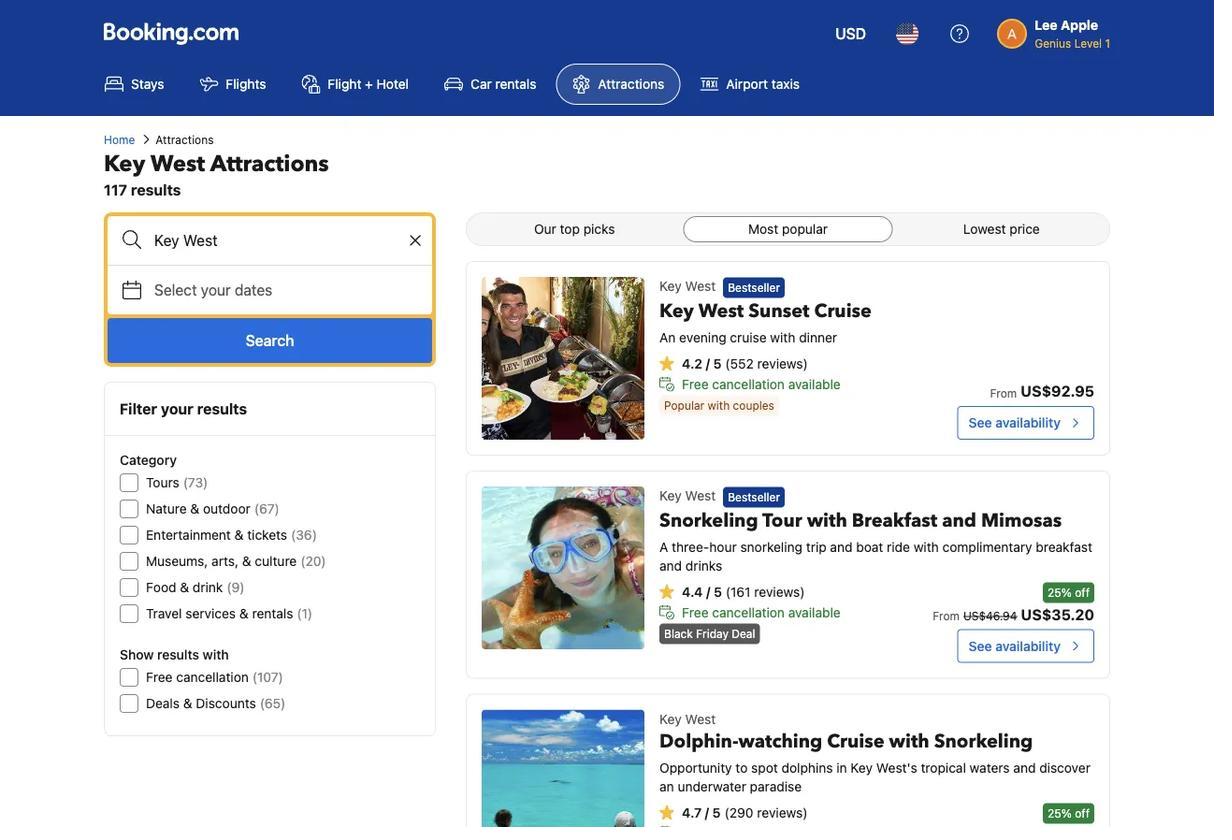 Task type: describe. For each thing, give the bounding box(es) containing it.
car rentals
[[471, 76, 537, 92]]

2 25% off from the top
[[1048, 807, 1090, 820]]

lee apple genius level 1
[[1035, 17, 1111, 50]]

select
[[154, 281, 197, 299]]

bestseller for west
[[728, 281, 780, 294]]

1 25% off from the top
[[1048, 586, 1090, 599]]

top
[[560, 221, 580, 237]]

most popular
[[748, 221, 828, 237]]

breakfast
[[1036, 539, 1093, 554]]

lowest price
[[964, 221, 1040, 237]]

filter your results
[[120, 400, 247, 418]]

lowest
[[964, 221, 1006, 237]]

4.4
[[682, 584, 703, 599]]

with right ride
[[914, 539, 939, 554]]

attractions link
[[556, 64, 680, 105]]

& for outdoor
[[190, 501, 199, 516]]

deals
[[146, 696, 180, 711]]

taxis
[[772, 76, 800, 92]]

results inside key west attractions 117 results
[[131, 181, 181, 199]]

cancellation for tour
[[712, 604, 785, 620]]

snorkeling inside key west dolphin-watching cruise with snorkeling opportunity to spot dolphins in key west's tropical waters and discover an underwater paradise
[[934, 728, 1033, 754]]

0 vertical spatial rentals
[[495, 76, 537, 92]]

category
[[120, 452, 177, 468]]

(65)
[[260, 696, 286, 711]]

to
[[736, 760, 748, 775]]

us$92.95
[[1021, 382, 1095, 400]]

from for us$46.94
[[933, 609, 960, 622]]

free for key
[[682, 376, 709, 391]]

food
[[146, 580, 176, 595]]

a
[[660, 539, 668, 554]]

see availability for snorkeling tour with breakfast and mimosas
[[969, 638, 1061, 653]]

key west dolphin-watching cruise with snorkeling opportunity to spot dolphins in key west's tropical waters and discover an underwater paradise
[[660, 711, 1091, 794]]

tickets
[[247, 527, 287, 543]]

usd
[[836, 25, 867, 43]]

4.2 / 5 (552 reviews)
[[682, 355, 808, 371]]

show results with
[[120, 647, 229, 662]]

drinks
[[686, 557, 723, 573]]

nature
[[146, 501, 187, 516]]

dolphin-
[[660, 728, 739, 754]]

availability for key west sunset cruise
[[996, 415, 1061, 430]]

see availability for key west sunset cruise
[[969, 415, 1061, 430]]

show
[[120, 647, 154, 662]]

food & drink (9)
[[146, 580, 245, 595]]

opportunity
[[660, 760, 732, 775]]

dinner
[[799, 329, 837, 345]]

couples
[[733, 399, 775, 412]]

services
[[186, 606, 236, 621]]

price
[[1010, 221, 1040, 237]]

outdoor
[[203, 501, 251, 516]]

1 vertical spatial rentals
[[252, 606, 293, 621]]

hotel
[[377, 76, 409, 92]]

2 off from the top
[[1075, 807, 1090, 820]]

car
[[471, 76, 492, 92]]

west for attractions
[[151, 148, 205, 179]]

with up the "trip"
[[807, 507, 847, 533]]

complimentary
[[943, 539, 1033, 554]]

(107)
[[252, 669, 283, 685]]

hour
[[709, 539, 737, 554]]

travel services & rentals (1)
[[146, 606, 313, 621]]

cruise inside key west sunset cruise an evening cruise with dinner
[[814, 298, 872, 324]]

nature & outdoor (67)
[[146, 501, 280, 516]]

home link
[[104, 131, 135, 148]]

key west sunset cruise an evening cruise with dinner
[[660, 298, 872, 345]]

snorkeling
[[741, 539, 803, 554]]

us$35.20
[[1021, 605, 1095, 623]]

attractions inside key west attractions 117 results
[[210, 148, 329, 179]]

popular
[[782, 221, 828, 237]]

snorkeling tour with breakfast and mimosas a three-hour snorkeling trip and boat ride with complimentary breakfast and drinks
[[660, 507, 1093, 573]]

2 25% from the top
[[1048, 807, 1072, 820]]

booking.com image
[[104, 22, 239, 45]]

with inside key west sunset cruise an evening cruise with dinner
[[770, 329, 796, 345]]

5 for snorkeling
[[714, 584, 722, 599]]

from us$92.95
[[990, 382, 1095, 400]]

1 off from the top
[[1075, 586, 1090, 599]]

and inside key west dolphin-watching cruise with snorkeling opportunity to spot dolphins in key west's tropical waters and discover an underwater paradise
[[1014, 760, 1036, 775]]

and down a
[[660, 557, 682, 573]]

apple
[[1061, 17, 1099, 33]]

discounts
[[196, 696, 256, 711]]

tours (73)
[[146, 475, 208, 490]]

popular
[[664, 399, 705, 412]]

with inside key west dolphin-watching cruise with snorkeling opportunity to spot dolphins in key west's tropical waters and discover an underwater paradise
[[889, 728, 930, 754]]

west's
[[877, 760, 918, 775]]

& down (9)
[[239, 606, 249, 621]]

discover
[[1040, 760, 1091, 775]]

trip
[[806, 539, 827, 554]]

and right the "trip"
[[830, 539, 853, 554]]

reviews) for with
[[754, 584, 805, 599]]

airport
[[726, 76, 768, 92]]

watching
[[739, 728, 823, 754]]

dates
[[235, 281, 273, 299]]

free cancellation (107)
[[146, 669, 283, 685]]

117
[[104, 181, 127, 199]]

with right the popular
[[708, 399, 730, 412]]

popular with couples
[[664, 399, 775, 412]]



Task type: locate. For each thing, give the bounding box(es) containing it.
results right 117
[[131, 181, 181, 199]]

0 vertical spatial availability
[[996, 415, 1061, 430]]

free for snorkeling
[[682, 604, 709, 620]]

free cancellation available for west
[[682, 376, 841, 391]]

free
[[682, 376, 709, 391], [682, 604, 709, 620], [146, 669, 173, 685]]

snorkeling inside snorkeling tour with breakfast and mimosas a three-hour snorkeling trip and boat ride with complimentary breakfast and drinks
[[660, 507, 758, 533]]

0 vertical spatial snorkeling
[[660, 507, 758, 533]]

availability down from us$46.94 us$35.20
[[996, 638, 1061, 653]]

west inside key west attractions 117 results
[[151, 148, 205, 179]]

/ for key
[[706, 355, 710, 371]]

ride
[[887, 539, 910, 554]]

2 vertical spatial reviews)
[[757, 804, 808, 820]]

1 bestseller from the top
[[728, 281, 780, 294]]

0 vertical spatial reviews)
[[758, 355, 808, 371]]

reviews) for sunset
[[758, 355, 808, 371]]

0 vertical spatial key west
[[660, 278, 716, 294]]

home
[[104, 133, 135, 146]]

0 horizontal spatial rentals
[[252, 606, 293, 621]]

1 vertical spatial your
[[161, 400, 193, 418]]

+
[[365, 76, 373, 92]]

(20)
[[301, 553, 326, 569]]

drink
[[193, 580, 223, 595]]

4.7 / 5 (290 reviews)
[[682, 804, 808, 820]]

0 vertical spatial free cancellation available
[[682, 376, 841, 391]]

rentals right car
[[495, 76, 537, 92]]

airport taxis link
[[684, 64, 816, 105]]

Where are you going? search field
[[108, 216, 432, 265]]

1 free cancellation available from the top
[[682, 376, 841, 391]]

0 vertical spatial off
[[1075, 586, 1090, 599]]

from inside from us$46.94 us$35.20
[[933, 609, 960, 622]]

1 available from the top
[[788, 376, 841, 391]]

/
[[706, 355, 710, 371], [706, 584, 711, 599], [705, 804, 709, 820]]

key west up three-
[[660, 488, 716, 503]]

& down (73)
[[190, 501, 199, 516]]

from inside from us$92.95
[[990, 386, 1017, 400]]

our
[[534, 221, 557, 237]]

1 vertical spatial free cancellation available
[[682, 604, 841, 620]]

genius
[[1035, 36, 1072, 50]]

your right filter
[[161, 400, 193, 418]]

flight + hotel link
[[286, 64, 425, 105]]

2 key west from the top
[[660, 488, 716, 503]]

key west for snorkeling
[[660, 488, 716, 503]]

available down dinner
[[788, 376, 841, 391]]

cruise up in on the right bottom of page
[[827, 728, 885, 754]]

key
[[104, 148, 145, 179], [660, 278, 682, 294], [660, 298, 694, 324], [660, 488, 682, 503], [660, 711, 682, 726], [851, 760, 873, 775]]

us$46.94
[[964, 609, 1017, 622]]

filter
[[120, 400, 157, 418]]

rentals left (1)
[[252, 606, 293, 621]]

0 vertical spatial attractions
[[598, 76, 665, 92]]

museums,
[[146, 553, 208, 569]]

1 horizontal spatial from
[[990, 386, 1017, 400]]

available for with
[[788, 604, 841, 620]]

2 see from the top
[[969, 638, 992, 653]]

1 vertical spatial see
[[969, 638, 992, 653]]

deal
[[732, 627, 756, 640]]

4.2
[[682, 355, 703, 371]]

0 horizontal spatial from
[[933, 609, 960, 622]]

1 vertical spatial see availability
[[969, 638, 1061, 653]]

2 free cancellation available from the top
[[682, 604, 841, 620]]

1 key west from the top
[[660, 278, 716, 294]]

0 vertical spatial /
[[706, 355, 710, 371]]

west for dolphin-
[[685, 711, 716, 726]]

1 25% from the top
[[1048, 586, 1072, 599]]

your left "dates"
[[201, 281, 231, 299]]

0 horizontal spatial snorkeling
[[660, 507, 758, 533]]

culture
[[255, 553, 297, 569]]

entertainment & tickets (36)
[[146, 527, 317, 543]]

with up "west's"
[[889, 728, 930, 754]]

free down 4.4
[[682, 604, 709, 620]]

available for sunset
[[788, 376, 841, 391]]

arts,
[[212, 553, 239, 569]]

25% down discover
[[1048, 807, 1072, 820]]

from
[[990, 386, 1017, 400], [933, 609, 960, 622]]

museums, arts, & culture (20)
[[146, 553, 326, 569]]

& for drink
[[180, 580, 189, 595]]

select your dates
[[154, 281, 273, 299]]

1 vertical spatial bestseller
[[728, 491, 780, 504]]

key west for key
[[660, 278, 716, 294]]

cancellation for west
[[712, 376, 785, 391]]

1 see from the top
[[969, 415, 992, 430]]

results right the show
[[157, 647, 199, 662]]

2 available from the top
[[788, 604, 841, 620]]

see down us$46.94
[[969, 638, 992, 653]]

2 see availability from the top
[[969, 638, 1061, 653]]

west inside key west dolphin-watching cruise with snorkeling opportunity to spot dolphins in key west's tropical waters and discover an underwater paradise
[[685, 711, 716, 726]]

off down discover
[[1075, 807, 1090, 820]]

1 vertical spatial results
[[197, 400, 247, 418]]

tours
[[146, 475, 179, 490]]

stays
[[131, 76, 164, 92]]

off
[[1075, 586, 1090, 599], [1075, 807, 1090, 820]]

your for select
[[201, 281, 231, 299]]

dolphin-watching cruise with snorkeling image
[[482, 710, 645, 827]]

2 vertical spatial attractions
[[210, 148, 329, 179]]

0 vertical spatial 25% off
[[1048, 586, 1090, 599]]

0 vertical spatial your
[[201, 281, 231, 299]]

see
[[969, 415, 992, 430], [969, 638, 992, 653]]

results up (73)
[[197, 400, 247, 418]]

1 vertical spatial off
[[1075, 807, 1090, 820]]

and up complimentary
[[942, 507, 977, 533]]

see for cruise
[[969, 415, 992, 430]]

free cancellation available down 4.4 / 5 (161 reviews)
[[682, 604, 841, 620]]

from left the us$92.95
[[990, 386, 1017, 400]]

(36)
[[291, 527, 317, 543]]

key west up evening
[[660, 278, 716, 294]]

snorkeling up the waters
[[934, 728, 1033, 754]]

see for breakfast
[[969, 638, 992, 653]]

1 vertical spatial snorkeling
[[934, 728, 1033, 754]]

(161
[[726, 584, 751, 599]]

1 vertical spatial cancellation
[[712, 604, 785, 620]]

(290
[[725, 804, 754, 820]]

25% off down discover
[[1048, 807, 1090, 820]]

and right the waters
[[1014, 760, 1036, 775]]

underwater
[[678, 778, 747, 794]]

lee
[[1035, 17, 1058, 33]]

car rentals link
[[429, 64, 552, 105]]

2 vertical spatial /
[[705, 804, 709, 820]]

free cancellation available up couples at the top right of the page
[[682, 376, 841, 391]]

& for tickets
[[235, 527, 244, 543]]

0 vertical spatial 25%
[[1048, 586, 1072, 599]]

(73)
[[183, 475, 208, 490]]

1 vertical spatial available
[[788, 604, 841, 620]]

/ right 4.7 in the bottom right of the page
[[705, 804, 709, 820]]

paradise
[[750, 778, 802, 794]]

5 left (552
[[713, 355, 722, 371]]

1 horizontal spatial rentals
[[495, 76, 537, 92]]

free cancellation available for tour
[[682, 604, 841, 620]]

1 vertical spatial cruise
[[827, 728, 885, 754]]

your for filter
[[161, 400, 193, 418]]

an
[[660, 329, 676, 345]]

flight + hotel
[[328, 76, 409, 92]]

see availability down from us$46.94 us$35.20
[[969, 638, 1061, 653]]

reviews) down paradise
[[757, 804, 808, 820]]

west inside key west sunset cruise an evening cruise with dinner
[[699, 298, 744, 324]]

see availability down from us$92.95
[[969, 415, 1061, 430]]

5 for key
[[713, 355, 722, 371]]

spot
[[751, 760, 778, 775]]

key inside key west attractions 117 results
[[104, 148, 145, 179]]

1 vertical spatial availability
[[996, 638, 1061, 653]]

0 vertical spatial bestseller
[[728, 281, 780, 294]]

waters
[[970, 760, 1010, 775]]

with
[[770, 329, 796, 345], [708, 399, 730, 412], [807, 507, 847, 533], [914, 539, 939, 554], [203, 647, 229, 662], [889, 728, 930, 754]]

& for discounts
[[183, 696, 192, 711]]

& right arts,
[[242, 553, 251, 569]]

cancellation down 4.2 / 5 (552 reviews)
[[712, 376, 785, 391]]

1 vertical spatial 25% off
[[1048, 807, 1090, 820]]

1 vertical spatial from
[[933, 609, 960, 622]]

three-
[[672, 539, 709, 554]]

available down the "trip"
[[788, 604, 841, 620]]

25% off up us$35.20
[[1048, 586, 1090, 599]]

results
[[131, 181, 181, 199], [197, 400, 247, 418], [157, 647, 199, 662]]

our top picks
[[534, 221, 615, 237]]

breakfast
[[852, 507, 938, 533]]

1 vertical spatial key west
[[660, 488, 716, 503]]

picks
[[584, 221, 615, 237]]

flights
[[226, 76, 266, 92]]

off up us$35.20
[[1075, 586, 1090, 599]]

flights link
[[184, 64, 282, 105]]

from for us$92.95
[[990, 386, 1017, 400]]

1 see availability from the top
[[969, 415, 1061, 430]]

friday
[[696, 627, 729, 640]]

1 horizontal spatial your
[[201, 281, 231, 299]]

& right deals
[[183, 696, 192, 711]]

1 vertical spatial attractions
[[156, 133, 214, 146]]

0 vertical spatial 5
[[713, 355, 722, 371]]

& up museums, arts, & culture (20)
[[235, 527, 244, 543]]

&
[[190, 501, 199, 516], [235, 527, 244, 543], [242, 553, 251, 569], [180, 580, 189, 595], [239, 606, 249, 621], [183, 696, 192, 711]]

bestseller up sunset on the top right of page
[[728, 281, 780, 294]]

reviews) right (552
[[758, 355, 808, 371]]

available
[[788, 376, 841, 391], [788, 604, 841, 620]]

reviews)
[[758, 355, 808, 371], [754, 584, 805, 599], [757, 804, 808, 820]]

key inside key west sunset cruise an evening cruise with dinner
[[660, 298, 694, 324]]

free up deals
[[146, 669, 173, 685]]

0 vertical spatial cancellation
[[712, 376, 785, 391]]

with up free cancellation (107) on the bottom of page
[[203, 647, 229, 662]]

evening
[[679, 329, 727, 345]]

bestseller up tour
[[728, 491, 780, 504]]

usd button
[[824, 11, 878, 56]]

cruise
[[730, 329, 767, 345]]

from left us$46.94
[[933, 609, 960, 622]]

availability
[[996, 415, 1061, 430], [996, 638, 1061, 653]]

5 left (290
[[713, 804, 721, 820]]

1 availability from the top
[[996, 415, 1061, 430]]

5 left (161
[[714, 584, 722, 599]]

and
[[942, 507, 977, 533], [830, 539, 853, 554], [660, 557, 682, 573], [1014, 760, 1036, 775]]

0 vertical spatial cruise
[[814, 298, 872, 324]]

0 vertical spatial results
[[131, 181, 181, 199]]

1 horizontal spatial snorkeling
[[934, 728, 1033, 754]]

1 vertical spatial /
[[706, 584, 711, 599]]

4.4 / 5 (161 reviews)
[[682, 584, 805, 599]]

4.7
[[682, 804, 702, 820]]

tour
[[763, 507, 802, 533]]

/ for snorkeling
[[706, 584, 711, 599]]

1
[[1105, 36, 1111, 50]]

bestseller for tour
[[728, 491, 780, 504]]

(1)
[[297, 606, 313, 621]]

2 vertical spatial 5
[[713, 804, 721, 820]]

0 vertical spatial from
[[990, 386, 1017, 400]]

2 vertical spatial free
[[146, 669, 173, 685]]

cancellation down 4.4 / 5 (161 reviews)
[[712, 604, 785, 620]]

snorkeling tour with breakfast and mimosas image
[[482, 487, 645, 649]]

/ right the '4.2'
[[706, 355, 710, 371]]

1 vertical spatial free
[[682, 604, 709, 620]]

attractions
[[598, 76, 665, 92], [156, 133, 214, 146], [210, 148, 329, 179]]

free down the '4.2'
[[682, 376, 709, 391]]

2 availability from the top
[[996, 638, 1061, 653]]

0 vertical spatial free
[[682, 376, 709, 391]]

tropical
[[921, 760, 966, 775]]

reviews) right (161
[[754, 584, 805, 599]]

snorkeling up 'hour' on the bottom of the page
[[660, 507, 758, 533]]

2 vertical spatial results
[[157, 647, 199, 662]]

1 vertical spatial reviews)
[[754, 584, 805, 599]]

your account menu lee apple genius level 1 element
[[998, 8, 1118, 51]]

snorkeling
[[660, 507, 758, 533], [934, 728, 1033, 754]]

see down from us$92.95
[[969, 415, 992, 430]]

cruise inside key west dolphin-watching cruise with snorkeling opportunity to spot dolphins in key west's tropical waters and discover an underwater paradise
[[827, 728, 885, 754]]

0 horizontal spatial your
[[161, 400, 193, 418]]

0 vertical spatial see availability
[[969, 415, 1061, 430]]

cruise up dinner
[[814, 298, 872, 324]]

/ right 4.4
[[706, 584, 711, 599]]

black friday deal
[[664, 627, 756, 640]]

key west sunset cruise image
[[482, 277, 645, 440]]

1 vertical spatial 25%
[[1048, 807, 1072, 820]]

2 bestseller from the top
[[728, 491, 780, 504]]

1 vertical spatial 5
[[714, 584, 722, 599]]

& left drink
[[180, 580, 189, 595]]

cancellation
[[712, 376, 785, 391], [712, 604, 785, 620], [176, 669, 249, 685]]

availability for snorkeling tour with breakfast and mimosas
[[996, 638, 1061, 653]]

25% up us$35.20
[[1048, 586, 1072, 599]]

2 vertical spatial cancellation
[[176, 669, 249, 685]]

west
[[151, 148, 205, 179], [685, 278, 716, 294], [699, 298, 744, 324], [685, 488, 716, 503], [685, 711, 716, 726]]

mimosas
[[981, 507, 1062, 533]]

bestseller
[[728, 281, 780, 294], [728, 491, 780, 504]]

availability down from us$92.95
[[996, 415, 1061, 430]]

0 vertical spatial see
[[969, 415, 992, 430]]

search
[[246, 332, 294, 349]]

with down sunset on the top right of page
[[770, 329, 796, 345]]

cancellation up deals & discounts (65)
[[176, 669, 249, 685]]

west for sunset
[[699, 298, 744, 324]]

0 vertical spatial available
[[788, 376, 841, 391]]

from us$46.94 us$35.20
[[933, 605, 1095, 623]]



Task type: vqa. For each thing, say whether or not it's contained in the screenshot.
the topmost Bestseller
yes



